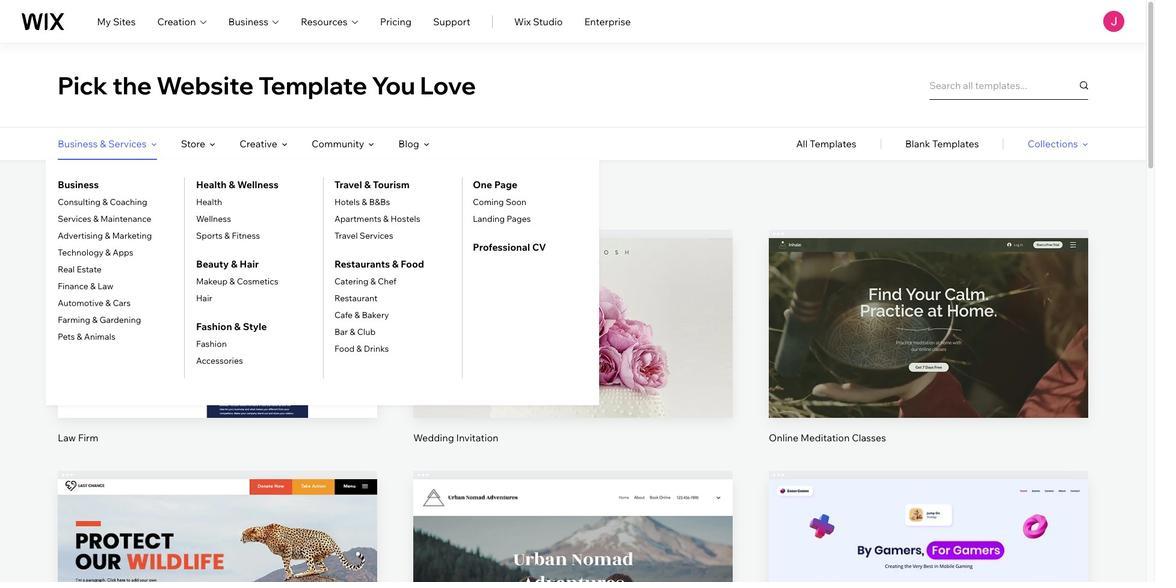 Task type: locate. For each thing, give the bounding box(es) containing it.
advertising
[[58, 231, 103, 241]]

pricing link
[[380, 14, 412, 29]]

& left "apps"
[[105, 247, 111, 258]]

consulting & coaching link
[[58, 197, 147, 208]]

health up wellness "link"
[[196, 197, 222, 208]]

business consulting & coaching services & maintenance advertising & marketing technology & apps real estate finance & law automotive & cars farming & gardening pets & animals
[[58, 179, 152, 343]]

hair up the cosmetics
[[240, 258, 259, 270]]

style
[[243, 321, 267, 333]]

pick
[[58, 70, 108, 100]]

classes
[[852, 432, 887, 444]]

0 vertical spatial wellness
[[238, 179, 279, 191]]

tourism
[[373, 179, 410, 191]]

law firm group
[[58, 230, 377, 445]]

categories. use the left and right arrow keys to navigate the menu element
[[0, 128, 1147, 406]]

& up makeup & cosmetics link at top
[[231, 258, 238, 270]]

0 vertical spatial health
[[196, 179, 227, 191]]

services & maintenance link
[[58, 214, 151, 225]]

business for 'business' "popup button"
[[229, 15, 269, 27]]

1 vertical spatial services
[[58, 214, 91, 225]]

0 vertical spatial law
[[98, 281, 114, 292]]

online
[[769, 432, 799, 444]]

fashion link
[[196, 339, 227, 350]]

wellness down creative
[[238, 179, 279, 191]]

blog
[[399, 138, 419, 150]]

food down hostels
[[401, 258, 424, 270]]

travel & tourism hotels & b&bs apartments & hostels travel services
[[335, 179, 421, 241]]

services inside travel & tourism hotels & b&bs apartments & hostels travel services
[[360, 231, 393, 241]]

& left drinks
[[357, 344, 362, 355]]

& left chef
[[371, 276, 376, 287]]

wellness up sports
[[196, 214, 231, 225]]

chef
[[378, 276, 397, 287]]

0 horizontal spatial services
[[58, 214, 91, 225]]

farming
[[58, 315, 90, 326]]

& up services & maintenance link
[[102, 197, 108, 208]]

sports
[[196, 231, 223, 241]]

law left firm
[[58, 432, 76, 444]]

1 vertical spatial law
[[58, 432, 76, 444]]

hotels
[[335, 197, 360, 208]]

& up consulting & coaching link
[[100, 138, 106, 150]]

templates right blank at the right
[[933, 138, 980, 150]]

0 vertical spatial business
[[229, 15, 269, 27]]

business inside "popup button"
[[229, 15, 269, 27]]

bar
[[335, 327, 348, 338]]

generic categories element
[[797, 128, 1089, 160]]

beauty & hair link
[[196, 257, 259, 272]]

enterprise
[[585, 15, 631, 27]]

studio
[[533, 15, 563, 27]]

website for the
[[156, 70, 254, 100]]

store
[[181, 138, 205, 150]]

& down "automotive & cars" link
[[92, 315, 98, 326]]

1 vertical spatial fashion
[[196, 339, 227, 350]]

pets & animals link
[[58, 332, 116, 343]]

professional cv link
[[473, 240, 547, 255]]

travel up hotels
[[335, 179, 362, 191]]

1 horizontal spatial services
[[108, 138, 147, 150]]

automotive & cars link
[[58, 298, 131, 309]]

landing
[[473, 214, 505, 225]]

most popular website templates - gaming company image
[[769, 480, 1089, 583]]

0 vertical spatial travel
[[335, 179, 362, 191]]

hair down the makeup
[[196, 293, 212, 304]]

edit for edit button inside group
[[920, 304, 938, 316]]

business inside business consulting & coaching services & maintenance advertising & marketing technology & apps real estate finance & law automotive & cars farming & gardening pets & animals
[[58, 179, 99, 191]]

2 horizontal spatial services
[[360, 231, 393, 241]]

2 travel from the top
[[335, 231, 358, 241]]

services up coaching
[[108, 138, 147, 150]]

fashion
[[196, 321, 232, 333], [196, 339, 227, 350]]

restaurants & food link
[[335, 257, 424, 272]]

estate
[[77, 264, 102, 275]]

real
[[58, 264, 75, 275]]

template
[[259, 70, 368, 100]]

0 horizontal spatial templates
[[187, 198, 246, 213]]

fashion & style link
[[196, 320, 267, 334]]

1 health from the top
[[196, 179, 227, 191]]

food down bar
[[335, 344, 355, 355]]

& left "b&bs"
[[362, 197, 367, 208]]

1 horizontal spatial wellness
[[238, 179, 279, 191]]

coaching
[[110, 197, 147, 208]]

love
[[420, 70, 476, 100]]

my sites
[[97, 15, 136, 27]]

templates up wellness "link"
[[187, 198, 246, 213]]

most popular website templates - law firm image
[[58, 238, 377, 418]]

& left style
[[234, 321, 241, 333]]

fashion up fashion link
[[196, 321, 232, 333]]

one
[[473, 179, 493, 191]]

catering
[[335, 276, 369, 287]]

1 vertical spatial wellness
[[196, 214, 231, 225]]

0 vertical spatial website
[[156, 70, 254, 100]]

1 fashion from the top
[[196, 321, 232, 333]]

&
[[100, 138, 106, 150], [229, 179, 235, 191], [364, 179, 371, 191], [102, 197, 108, 208], [362, 197, 367, 208], [93, 214, 99, 225], [384, 214, 389, 225], [105, 231, 110, 241], [225, 231, 230, 241], [105, 247, 111, 258], [231, 258, 238, 270], [392, 258, 399, 270], [230, 276, 235, 287], [371, 276, 376, 287], [90, 281, 96, 292], [105, 298, 111, 309], [355, 310, 360, 321], [92, 315, 98, 326], [234, 321, 241, 333], [350, 327, 356, 338], [77, 332, 82, 343], [357, 344, 362, 355]]

1 vertical spatial travel
[[335, 231, 358, 241]]

view button
[[901, 337, 958, 366]]

0 vertical spatial services
[[108, 138, 147, 150]]

beauty & hair makeup & cosmetics hair
[[196, 258, 279, 304]]

& right bar
[[350, 327, 356, 338]]

website up maintenance
[[137, 198, 184, 213]]

automotive
[[58, 298, 104, 309]]

1 vertical spatial business
[[58, 138, 98, 150]]

& down services & maintenance link
[[105, 231, 110, 241]]

health up health link at left
[[196, 179, 227, 191]]

wellness
[[238, 179, 279, 191], [196, 214, 231, 225]]

business button
[[229, 14, 279, 29]]

health
[[196, 179, 227, 191], [196, 197, 222, 208]]

resources button
[[301, 14, 359, 29]]

1 horizontal spatial templates
[[810, 138, 857, 150]]

None search field
[[930, 71, 1089, 100]]

one page link
[[473, 178, 518, 192]]

most popular website templates - wedding invitation image
[[414, 238, 733, 418]]

restaurants & food catering & chef restaurant cafe & bakery bar & club food & drinks
[[335, 258, 424, 355]]

support
[[433, 15, 471, 27]]

catering & chef link
[[335, 276, 397, 287]]

fashion up accessories link
[[196, 339, 227, 350]]

1 horizontal spatial hair
[[240, 258, 259, 270]]

website
[[156, 70, 254, 100], [137, 198, 184, 213]]

business
[[229, 15, 269, 27], [58, 138, 98, 150], [58, 179, 99, 191]]

services down most on the top of page
[[58, 214, 91, 225]]

business & services
[[58, 138, 147, 150]]

0 horizontal spatial food
[[335, 344, 355, 355]]

travel down the "apartments"
[[335, 231, 358, 241]]

most popular website templates
[[58, 198, 246, 213]]

1 horizontal spatial food
[[401, 258, 424, 270]]

invitation
[[456, 432, 499, 444]]

accessories link
[[196, 356, 243, 367]]

travel services link
[[335, 231, 393, 241]]

1 vertical spatial website
[[137, 198, 184, 213]]

services
[[108, 138, 147, 150], [58, 214, 91, 225], [360, 231, 393, 241]]

pages
[[507, 214, 531, 225]]

law inside group
[[58, 432, 76, 444]]

1 horizontal spatial law
[[98, 281, 114, 292]]

1 vertical spatial health
[[196, 197, 222, 208]]

restaurant
[[335, 293, 378, 304]]

finance
[[58, 281, 88, 292]]

finance & law link
[[58, 281, 114, 292]]

services inside business consulting & coaching services & maintenance advertising & marketing technology & apps real estate finance & law automotive & cars farming & gardening pets & animals
[[58, 214, 91, 225]]

& down beauty & hair link
[[230, 276, 235, 287]]

most
[[58, 198, 87, 213]]

2 vertical spatial business
[[58, 179, 99, 191]]

services down apartments & hostels 'link'
[[360, 231, 393, 241]]

website up "store"
[[156, 70, 254, 100]]

you
[[372, 70, 416, 100]]

website for popular
[[137, 198, 184, 213]]

enterprise link
[[585, 14, 631, 29]]

0 horizontal spatial hair
[[196, 293, 212, 304]]

edit inside group
[[920, 304, 938, 316]]

my
[[97, 15, 111, 27]]

2 vertical spatial services
[[360, 231, 393, 241]]

2 horizontal spatial templates
[[933, 138, 980, 150]]

farming & gardening link
[[58, 315, 141, 326]]

templates right all
[[810, 138, 857, 150]]

edit button for "most popular website templates - environmental ngo" image at bottom left
[[189, 537, 246, 566]]

coming soon link
[[473, 197, 527, 208]]

0 horizontal spatial law
[[58, 432, 76, 444]]

drinks
[[364, 344, 389, 355]]

creation button
[[157, 14, 207, 29]]

0 vertical spatial fashion
[[196, 321, 232, 333]]

food
[[401, 258, 424, 270], [335, 344, 355, 355]]

apps
[[113, 247, 133, 258]]

law up "automotive & cars" link
[[98, 281, 114, 292]]

categories by subject element
[[46, 128, 600, 406]]

& right pets
[[77, 332, 82, 343]]

edit button inside group
[[901, 296, 958, 325]]

wedding invitation group
[[414, 230, 733, 445]]



Task type: describe. For each thing, give the bounding box(es) containing it.
sites
[[113, 15, 136, 27]]

technology
[[58, 247, 104, 258]]

pets
[[58, 332, 75, 343]]

page
[[495, 179, 518, 191]]

apartments
[[335, 214, 382, 225]]

professional
[[473, 241, 530, 253]]

0 vertical spatial hair
[[240, 258, 259, 270]]

cafe & bakery link
[[335, 310, 389, 321]]

technology & apps link
[[58, 247, 133, 258]]

real estate link
[[58, 264, 102, 275]]

& up chef
[[392, 258, 399, 270]]

bar & club link
[[335, 327, 376, 338]]

meditation
[[801, 432, 850, 444]]

club
[[357, 327, 376, 338]]

& up wellness "link"
[[229, 179, 235, 191]]

coming
[[473, 197, 504, 208]]

0 horizontal spatial wellness
[[196, 214, 231, 225]]

online meditation classes group
[[769, 230, 1089, 445]]

support link
[[433, 14, 471, 29]]

wedding
[[414, 432, 454, 444]]

business link
[[58, 178, 99, 192]]

pricing
[[380, 15, 412, 27]]

apartments & hostels link
[[335, 214, 421, 225]]

& right sports
[[225, 231, 230, 241]]

popular
[[90, 198, 134, 213]]

blank templates
[[906, 138, 980, 150]]

cv
[[533, 241, 547, 253]]

bakery
[[362, 310, 389, 321]]

& left cars
[[105, 298, 111, 309]]

creative
[[240, 138, 277, 150]]

most popular website templates - online meditation classes image
[[769, 238, 1089, 418]]

collections
[[1028, 138, 1079, 150]]

professional cv
[[473, 241, 547, 253]]

travel & tourism link
[[335, 178, 410, 192]]

sports & fitness link
[[196, 231, 260, 241]]

consulting
[[58, 197, 101, 208]]

edit button for most popular website templates - adventure tour company image
[[545, 537, 602, 566]]

restaurant link
[[335, 293, 378, 304]]

0 vertical spatial food
[[401, 258, 424, 270]]

cosmetics
[[237, 276, 279, 287]]

all templates link
[[797, 128, 857, 160]]

maintenance
[[101, 214, 151, 225]]

cars
[[113, 298, 131, 309]]

fashion & style fashion accessories
[[196, 321, 267, 367]]

fitness
[[232, 231, 260, 241]]

profile image image
[[1104, 11, 1125, 32]]

firm
[[78, 432, 98, 444]]

edit button for most popular website templates - online meditation classes image
[[901, 296, 958, 325]]

advertising & marketing link
[[58, 231, 152, 241]]

Search search field
[[930, 71, 1089, 100]]

wix
[[515, 15, 531, 27]]

wix studio link
[[515, 14, 563, 29]]

the
[[113, 70, 152, 100]]

1 vertical spatial hair
[[196, 293, 212, 304]]

wix studio
[[515, 15, 563, 27]]

business for business & services
[[58, 138, 98, 150]]

creation
[[157, 15, 196, 27]]

& inside fashion & style fashion accessories
[[234, 321, 241, 333]]

law inside business consulting & coaching services & maintenance advertising & marketing technology & apps real estate finance & law automotive & cars farming & gardening pets & animals
[[98, 281, 114, 292]]

view
[[918, 345, 940, 357]]

wedding invitation
[[414, 432, 499, 444]]

edit for edit button for most popular website templates - gaming company image on the right of the page
[[920, 545, 938, 557]]

& down "b&bs"
[[384, 214, 389, 225]]

2 health from the top
[[196, 197, 222, 208]]

1 vertical spatial food
[[335, 344, 355, 355]]

restaurants
[[335, 258, 390, 270]]

accessories
[[196, 356, 243, 367]]

& down consulting & coaching link
[[93, 214, 99, 225]]

health & wellness health wellness sports & fitness
[[196, 179, 279, 241]]

community
[[312, 138, 364, 150]]

most popular website templates - environmental ngo image
[[58, 480, 377, 583]]

edit button for most popular website templates - gaming company image on the right of the page
[[901, 537, 958, 566]]

food & drinks link
[[335, 344, 389, 355]]

most popular website templates - adventure tour company image
[[414, 480, 733, 583]]

edit for edit button for "most popular website templates - environmental ngo" image at bottom left
[[209, 545, 227, 557]]

makeup
[[196, 276, 228, 287]]

animals
[[84, 332, 116, 343]]

blank templates link
[[906, 128, 980, 160]]

b&bs
[[369, 197, 390, 208]]

cafe
[[335, 310, 353, 321]]

hotels & b&bs link
[[335, 197, 390, 208]]

templates for all templates
[[810, 138, 857, 150]]

edit for edit button corresponding to most popular website templates - adventure tour company image
[[564, 545, 582, 557]]

& up "automotive & cars" link
[[90, 281, 96, 292]]

health link
[[196, 197, 222, 208]]

& right cafe
[[355, 310, 360, 321]]

templates for blank templates
[[933, 138, 980, 150]]

my sites link
[[97, 14, 136, 29]]

makeup & cosmetics link
[[196, 276, 279, 287]]

gardening
[[100, 315, 141, 326]]

all
[[797, 138, 808, 150]]

& up hotels & b&bs link
[[364, 179, 371, 191]]

resources
[[301, 15, 348, 27]]

wellness link
[[196, 214, 231, 225]]

marketing
[[112, 231, 152, 241]]

pick the website template you love
[[58, 70, 476, 100]]

2 fashion from the top
[[196, 339, 227, 350]]

1 travel from the top
[[335, 179, 362, 191]]

soon
[[506, 197, 527, 208]]



Task type: vqa. For each thing, say whether or not it's contained in the screenshot.


